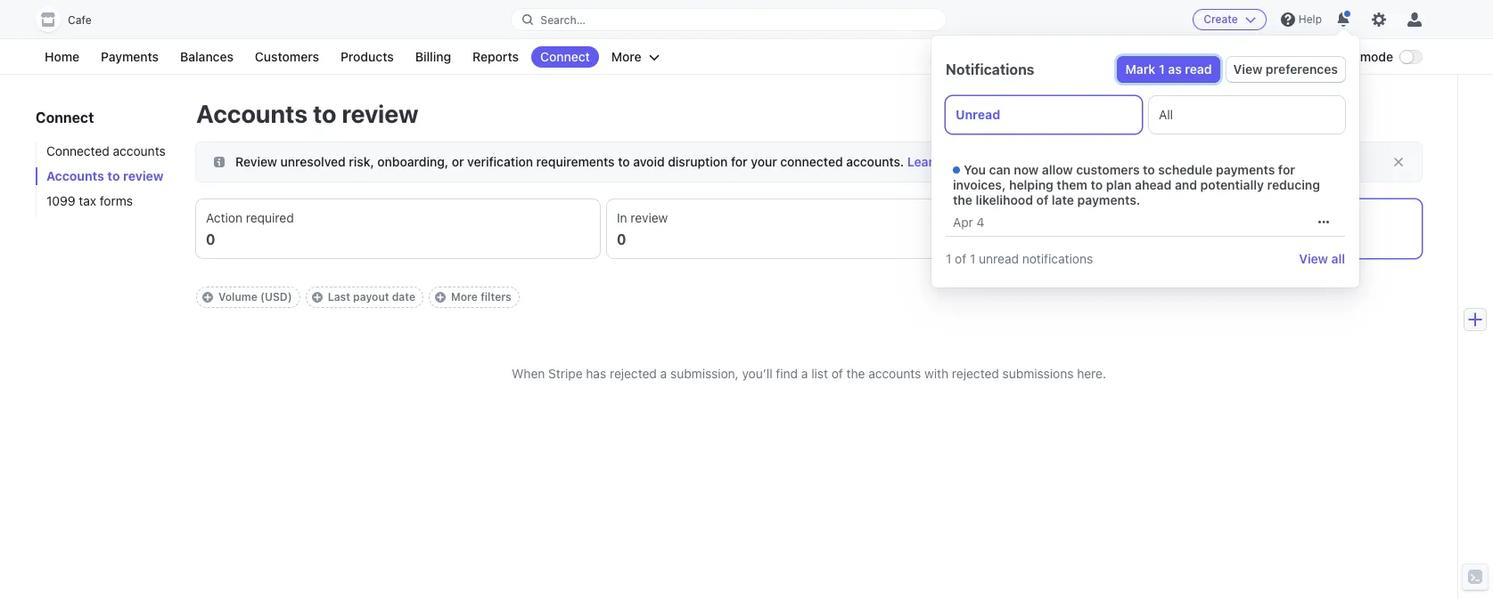Task type: vqa. For each thing, say whether or not it's contained in the screenshot.
first 0 from left
yes



Task type: describe. For each thing, give the bounding box(es) containing it.
to left plan
[[1091, 177, 1103, 193]]

2 rejected from the left
[[952, 366, 999, 382]]

invoices,
[[953, 177, 1006, 193]]

connected
[[46, 144, 109, 159]]

0 vertical spatial svg image
[[214, 157, 225, 168]]

1 vertical spatial svg image
[[1318, 217, 1329, 228]]

home
[[45, 49, 79, 64]]

mark 1 as read
[[1125, 62, 1212, 77]]

payout
[[353, 291, 389, 304]]

(usd)
[[260, 291, 292, 304]]

rejected
[[1028, 210, 1082, 226]]

to up 'unresolved'
[[313, 99, 337, 128]]

allow
[[1042, 162, 1073, 177]]

all
[[1331, 251, 1345, 267]]

has
[[586, 366, 606, 382]]

stripe
[[548, 366, 583, 382]]

accounts.
[[846, 154, 904, 169]]

view preferences link
[[1226, 57, 1345, 82]]

payments.
[[1077, 193, 1140, 208]]

likelihood
[[976, 193, 1033, 208]]

preferences
[[1266, 62, 1338, 77]]

1 horizontal spatial of
[[955, 251, 966, 267]]

1099
[[46, 193, 75, 209]]

1099 tax forms link
[[36, 193, 178, 210]]

forms
[[100, 193, 133, 209]]

verification
[[467, 154, 533, 169]]

here.
[[1077, 366, 1106, 382]]

onboarding,
[[377, 154, 448, 169]]

cafe
[[68, 13, 92, 27]]

as
[[1168, 62, 1182, 77]]

filters
[[481, 291, 511, 304]]

risk,
[[349, 154, 374, 169]]

Search… search field
[[512, 8, 945, 31]]

mark 1 as read button
[[1118, 57, 1219, 82]]

you
[[964, 162, 986, 177]]

of inside you can now allow customers to schedule payments for invoices, helping them to plan ahead and potentially reducing the likelihood of late payments.
[[1036, 193, 1049, 208]]

1 vertical spatial connect
[[36, 110, 94, 126]]

view all link
[[1299, 251, 1345, 267]]

date
[[392, 291, 415, 304]]

connected accounts link
[[36, 143, 178, 160]]

learn
[[907, 154, 941, 169]]

schedule
[[1158, 162, 1213, 177]]

to right plan
[[1143, 162, 1155, 177]]

apr 4
[[953, 214, 985, 230]]

submissions
[[1003, 366, 1074, 382]]

your
[[751, 154, 777, 169]]

action required 0
[[206, 210, 294, 248]]

1 of 1 unread notifications
[[946, 251, 1093, 267]]

unread button
[[946, 96, 1142, 134]]

help button
[[1274, 5, 1329, 34]]

last payout date
[[328, 291, 415, 304]]

you can now allow customers to schedule payments for invoices, helping them to plan ahead and potentially reducing the likelihood of late payments.
[[953, 162, 1320, 208]]

all button
[[1149, 96, 1345, 134]]

payments
[[1216, 162, 1275, 177]]

potentially
[[1200, 177, 1264, 193]]

late
[[1052, 193, 1074, 208]]

0 horizontal spatial for
[[731, 154, 748, 169]]

0 horizontal spatial accounts
[[113, 144, 166, 159]]

avoid
[[633, 154, 665, 169]]

create button
[[1193, 9, 1267, 30]]

more
[[944, 154, 975, 169]]

requirements
[[536, 154, 615, 169]]

plan
[[1106, 177, 1132, 193]]

0 inside rejected 0
[[1028, 232, 1037, 248]]

payments
[[101, 49, 159, 64]]

more button
[[602, 46, 668, 68]]

1 horizontal spatial review
[[342, 99, 419, 128]]

payments link
[[92, 46, 168, 68]]

them
[[1057, 177, 1088, 193]]

balances
[[180, 49, 233, 64]]

test
[[1332, 49, 1357, 64]]

reducing
[[1267, 177, 1320, 193]]

review unresolved risk, onboarding, or verification requirements to avoid disruption for your connected accounts. learn more
[[235, 154, 975, 169]]

review inside in review 0
[[631, 210, 668, 226]]

action
[[206, 210, 243, 226]]

disruption
[[668, 154, 728, 169]]

1 horizontal spatial accounts
[[868, 366, 921, 382]]

1099 tax forms
[[46, 193, 133, 209]]



Task type: locate. For each thing, give the bounding box(es) containing it.
for
[[731, 154, 748, 169], [1278, 162, 1295, 177]]

2 horizontal spatial of
[[1036, 193, 1049, 208]]

1 vertical spatial review
[[123, 168, 164, 184]]

1 horizontal spatial 0
[[617, 232, 626, 248]]

2 horizontal spatial 0
[[1028, 232, 1037, 248]]

3 0 from the left
[[1028, 232, 1037, 248]]

0 horizontal spatial view
[[1233, 62, 1263, 77]]

review
[[235, 154, 277, 169]]

0 vertical spatial connect
[[540, 49, 590, 64]]

review
[[342, 99, 419, 128], [123, 168, 164, 184], [631, 210, 668, 226]]

0 down action
[[206, 232, 215, 248]]

1 horizontal spatial a
[[801, 366, 808, 382]]

billing link
[[406, 46, 460, 68]]

the inside you can now allow customers to schedule payments for invoices, helping them to plan ahead and potentially reducing the likelihood of late payments.
[[953, 193, 973, 208]]

or
[[452, 154, 464, 169]]

submission,
[[670, 366, 739, 382]]

1
[[1159, 62, 1165, 77], [946, 251, 951, 267], [970, 251, 975, 267]]

notifications
[[1022, 251, 1093, 267]]

0 vertical spatial accounts to review
[[196, 99, 419, 128]]

connect inside connect link
[[540, 49, 590, 64]]

view up all button
[[1233, 62, 1263, 77]]

0 horizontal spatial a
[[660, 366, 667, 382]]

1 horizontal spatial rejected
[[952, 366, 999, 382]]

more
[[611, 49, 642, 64], [451, 291, 478, 304]]

notifications
[[946, 62, 1035, 78]]

billing
[[415, 49, 451, 64]]

accounts down connected
[[46, 168, 104, 184]]

0 vertical spatial the
[[953, 193, 973, 208]]

tab list
[[946, 96, 1345, 134], [196, 200, 1422, 259]]

unresolved
[[280, 154, 346, 169]]

volume (usd)
[[218, 291, 292, 304]]

in review 0
[[617, 210, 668, 248]]

1 horizontal spatial connect
[[540, 49, 590, 64]]

for left your
[[731, 154, 748, 169]]

1 horizontal spatial accounts to review
[[196, 99, 419, 128]]

create
[[1204, 12, 1238, 26]]

connected
[[780, 154, 843, 169]]

add more filters image
[[435, 292, 446, 303]]

1 horizontal spatial for
[[1278, 162, 1295, 177]]

2 horizontal spatial review
[[631, 210, 668, 226]]

the right list
[[846, 366, 865, 382]]

mark
[[1125, 62, 1156, 77]]

of right list
[[831, 366, 843, 382]]

1 vertical spatial tab list
[[196, 200, 1422, 259]]

1 horizontal spatial the
[[953, 193, 973, 208]]

more filters
[[451, 291, 511, 304]]

0 horizontal spatial 1
[[946, 251, 951, 267]]

1 a from the left
[[660, 366, 667, 382]]

when stripe has rejected a submission, you'll find a list of the accounts with rejected submissions here.
[[512, 366, 1106, 382]]

add volume (usd) image
[[202, 292, 213, 303]]

toolbar containing volume (usd)
[[196, 287, 1422, 308]]

tab list down "connected"
[[196, 200, 1422, 259]]

2 a from the left
[[801, 366, 808, 382]]

a left list
[[801, 366, 808, 382]]

ahead
[[1135, 177, 1172, 193]]

customers link
[[246, 46, 328, 68]]

apr
[[953, 214, 973, 230]]

0 horizontal spatial svg image
[[214, 157, 225, 168]]

connect
[[540, 49, 590, 64], [36, 110, 94, 126]]

0 inside action required 0
[[206, 232, 215, 248]]

more for more
[[611, 49, 642, 64]]

accounts to review down connected accounts link on the top of page
[[46, 168, 164, 184]]

0 horizontal spatial rejected
[[610, 366, 657, 382]]

and
[[1175, 177, 1197, 193]]

0 for action required 0
[[206, 232, 215, 248]]

connect link
[[531, 46, 599, 68]]

of down apr
[[955, 251, 966, 267]]

1 vertical spatial the
[[846, 366, 865, 382]]

for inside you can now allow customers to schedule payments for invoices, helping them to plan ahead and potentially reducing the likelihood of late payments.
[[1278, 162, 1295, 177]]

accounts to review up 'unresolved'
[[196, 99, 419, 128]]

tax
[[79, 193, 96, 209]]

1 vertical spatial of
[[955, 251, 966, 267]]

volume
[[218, 291, 257, 304]]

0 vertical spatial more
[[611, 49, 642, 64]]

svg image left review
[[214, 157, 225, 168]]

accounts to review link
[[36, 168, 178, 185]]

view for view preferences
[[1233, 62, 1263, 77]]

review up risk, on the left
[[342, 99, 419, 128]]

when
[[512, 366, 545, 382]]

more right connect link
[[611, 49, 642, 64]]

0 horizontal spatial connect
[[36, 110, 94, 126]]

helping
[[1009, 177, 1054, 193]]

tab list down mark on the right of the page
[[946, 96, 1345, 134]]

for right payments
[[1278, 162, 1295, 177]]

of
[[1036, 193, 1049, 208], [955, 251, 966, 267], [831, 366, 843, 382]]

0 vertical spatial tab list
[[946, 96, 1345, 134]]

0 vertical spatial review
[[342, 99, 419, 128]]

more inside "button"
[[611, 49, 642, 64]]

0 horizontal spatial accounts to review
[[46, 168, 164, 184]]

a left submission,
[[660, 366, 667, 382]]

view for view all
[[1299, 251, 1328, 267]]

home link
[[36, 46, 88, 68]]

0 horizontal spatial accounts
[[46, 168, 104, 184]]

Search… text field
[[512, 8, 945, 31]]

with
[[924, 366, 949, 382]]

reports
[[472, 49, 519, 64]]

all
[[1159, 107, 1173, 122]]

review right in
[[631, 210, 668, 226]]

4
[[977, 214, 985, 230]]

mode
[[1360, 49, 1393, 64]]

in
[[617, 210, 627, 226]]

1 vertical spatial accounts to review
[[46, 168, 164, 184]]

you'll
[[742, 366, 773, 382]]

2 horizontal spatial 1
[[1159, 62, 1165, 77]]

view preferences
[[1233, 62, 1338, 77]]

unread
[[979, 251, 1019, 267]]

0 vertical spatial of
[[1036, 193, 1049, 208]]

more right the add more filters image
[[451, 291, 478, 304]]

rejected
[[610, 366, 657, 382], [952, 366, 999, 382]]

add last payout date image
[[312, 292, 322, 303]]

connect up connected
[[36, 110, 94, 126]]

tab list containing 0
[[196, 200, 1422, 259]]

1 rejected from the left
[[610, 366, 657, 382]]

0 vertical spatial view
[[1233, 62, 1263, 77]]

1 vertical spatial accounts
[[868, 366, 921, 382]]

developers
[[1246, 49, 1312, 64]]

0 horizontal spatial of
[[831, 366, 843, 382]]

search…
[[540, 13, 586, 26]]

accounts to review
[[196, 99, 419, 128], [46, 168, 164, 184]]

1 vertical spatial view
[[1299, 251, 1328, 267]]

1 horizontal spatial accounts
[[196, 99, 308, 128]]

customers
[[1076, 162, 1140, 177]]

svg image
[[214, 157, 225, 168], [1318, 217, 1329, 228]]

can
[[989, 162, 1011, 177]]

2 vertical spatial review
[[631, 210, 668, 226]]

0 horizontal spatial review
[[123, 168, 164, 184]]

read
[[1185, 62, 1212, 77]]

connect down search…
[[540, 49, 590, 64]]

connected accounts
[[46, 144, 166, 159]]

1 0 from the left
[[206, 232, 215, 248]]

1 vertical spatial more
[[451, 291, 478, 304]]

more for more filters
[[451, 291, 478, 304]]

0 up 1 of 1 unread notifications
[[1028, 232, 1037, 248]]

find
[[776, 366, 798, 382]]

1 horizontal spatial svg image
[[1318, 217, 1329, 228]]

to
[[313, 99, 337, 128], [618, 154, 630, 169], [1143, 162, 1155, 177], [107, 168, 120, 184], [1091, 177, 1103, 193]]

0 horizontal spatial the
[[846, 366, 865, 382]]

0
[[206, 232, 215, 248], [617, 232, 626, 248], [1028, 232, 1037, 248]]

0 horizontal spatial more
[[451, 291, 478, 304]]

1 horizontal spatial more
[[611, 49, 642, 64]]

2 0 from the left
[[617, 232, 626, 248]]

0 horizontal spatial 0
[[206, 232, 215, 248]]

rejected right the has
[[610, 366, 657, 382]]

to up 'forms'
[[107, 168, 120, 184]]

more inside toolbar
[[451, 291, 478, 304]]

balances link
[[171, 46, 242, 68]]

0 down in
[[617, 232, 626, 248]]

1 horizontal spatial view
[[1299, 251, 1328, 267]]

toolbar
[[196, 287, 1422, 308]]

accounts up review
[[196, 99, 308, 128]]

view all
[[1299, 251, 1345, 267]]

rejected right "with"
[[952, 366, 999, 382]]

svg image up view all link
[[1318, 217, 1329, 228]]

required
[[246, 210, 294, 226]]

review up 'forms'
[[123, 168, 164, 184]]

0 vertical spatial accounts
[[113, 144, 166, 159]]

cafe button
[[36, 7, 109, 32]]

of left the late
[[1036, 193, 1049, 208]]

to left avoid
[[618, 154, 630, 169]]

1 vertical spatial accounts
[[46, 168, 104, 184]]

2 vertical spatial of
[[831, 366, 843, 382]]

1 horizontal spatial 1
[[970, 251, 975, 267]]

accounts up accounts to review link
[[113, 144, 166, 159]]

0 for in review 0
[[617, 232, 626, 248]]

accounts left "with"
[[868, 366, 921, 382]]

tab list containing unread
[[946, 96, 1345, 134]]

accounts to review inside accounts to review link
[[46, 168, 164, 184]]

products link
[[332, 46, 403, 68]]

0 vertical spatial accounts
[[196, 99, 308, 128]]

view
[[1233, 62, 1263, 77], [1299, 251, 1328, 267]]

rejected 0
[[1028, 210, 1082, 248]]

the up apr
[[953, 193, 973, 208]]

a
[[660, 366, 667, 382], [801, 366, 808, 382]]

view left all
[[1299, 251, 1328, 267]]

0 inside in review 0
[[617, 232, 626, 248]]

1 inside button
[[1159, 62, 1165, 77]]

accounts
[[113, 144, 166, 159], [868, 366, 921, 382]]

accounts
[[196, 99, 308, 128], [46, 168, 104, 184]]



